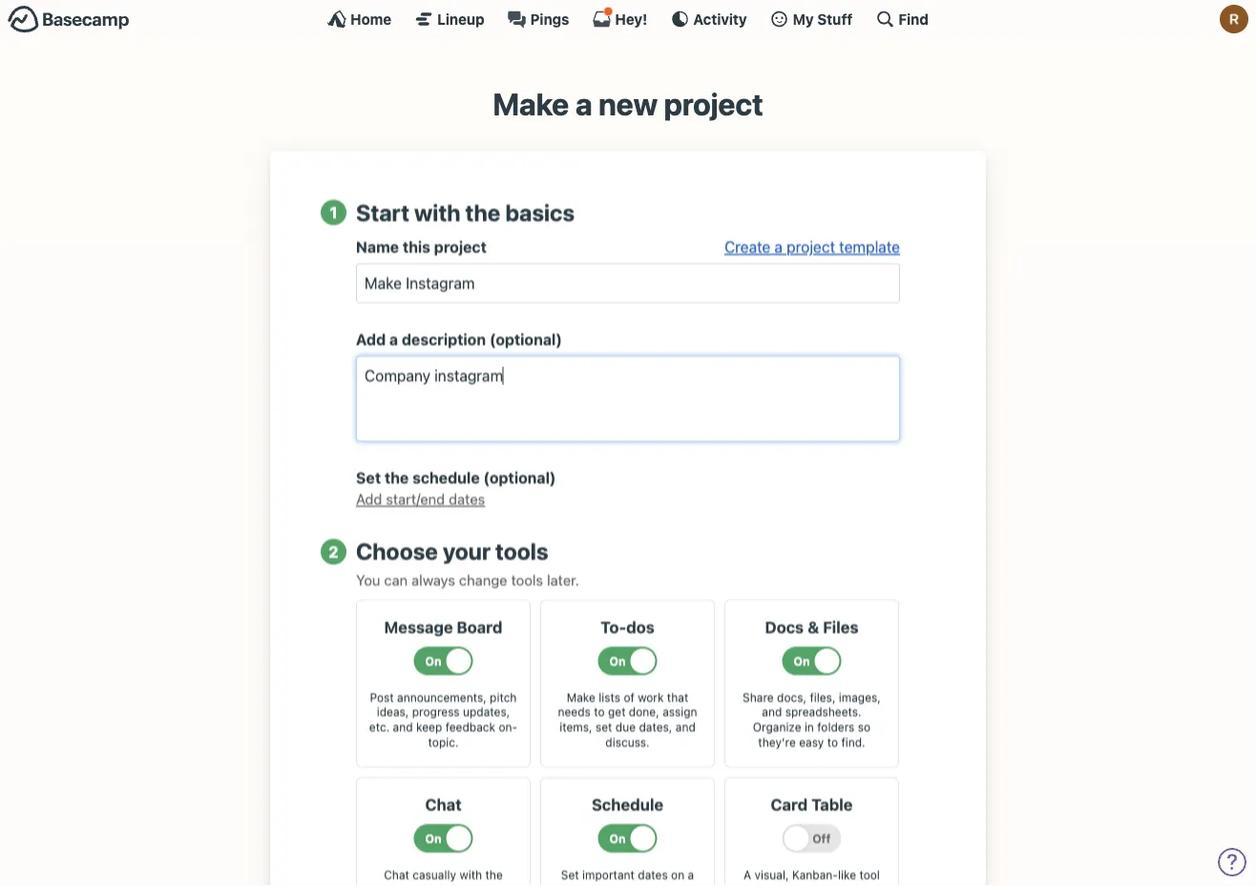 Task type: locate. For each thing, give the bounding box(es) containing it.
the left basics
[[466, 199, 501, 226]]

0 horizontal spatial and
[[393, 721, 413, 734]]

chat up group,
[[384, 869, 409, 882]]

make down pings popup button at the top left of page
[[493, 86, 569, 122]]

etc.
[[369, 721, 390, 734]]

(optional) right description
[[490, 331, 562, 349]]

0 horizontal spatial chat
[[384, 869, 409, 882]]

tools up the change
[[496, 539, 549, 565]]

a visual, kanban-like tool for process-oriented work
[[740, 869, 884, 887]]

to
[[594, 706, 605, 720], [827, 736, 838, 749]]

1
[[330, 203, 338, 222]]

create a project template
[[725, 238, 900, 257]]

2 vertical spatial the
[[485, 869, 503, 882]]

start with the basics
[[356, 199, 575, 226]]

dates left 'on'
[[638, 869, 668, 882]]

set up shared on the bottom left
[[561, 869, 579, 882]]

make for make a new project
[[493, 86, 569, 122]]

1 horizontal spatial dates
[[638, 869, 668, 882]]

and up the organize
[[762, 706, 782, 720]]

project down activity link
[[664, 86, 763, 122]]

0 vertical spatial make
[[493, 86, 569, 122]]

shared
[[553, 884, 590, 887]]

0 vertical spatial (optional)
[[490, 331, 562, 349]]

0 vertical spatial chat
[[425, 796, 462, 815]]

dates down schedule
[[449, 491, 485, 508]]

0 horizontal spatial set
[[356, 469, 381, 488]]

later.
[[547, 572, 579, 589]]

docs
[[765, 618, 804, 637]]

(optional) inside set the schedule (optional) add start/end dates
[[483, 469, 556, 488]]

make up needs
[[567, 691, 596, 705]]

the
[[466, 199, 501, 226], [385, 469, 409, 488], [485, 869, 503, 882]]

card
[[771, 796, 808, 815]]

the up the start/end
[[385, 469, 409, 488]]

on
[[671, 869, 685, 882]]

discuss.
[[606, 736, 650, 749]]

post
[[370, 691, 394, 705]]

visual,
[[755, 869, 789, 882]]

1 horizontal spatial set
[[561, 869, 579, 882]]

find
[[899, 11, 929, 27]]

2 horizontal spatial project
[[787, 238, 835, 257]]

ask
[[431, 884, 450, 887]]

make inside the make lists of work that needs to get done, assign items, set due dates, and discuss.
[[567, 691, 596, 705]]

needs
[[558, 706, 591, 720]]

to up set
[[594, 706, 605, 720]]

1 horizontal spatial to
[[827, 736, 838, 749]]

always
[[412, 572, 455, 589]]

with up name this project
[[414, 199, 461, 226]]

a left description
[[390, 331, 398, 349]]

add inside set the schedule (optional) add start/end dates
[[356, 491, 382, 508]]

1 vertical spatial to
[[827, 736, 838, 749]]

a left new
[[575, 86, 592, 122]]

important
[[582, 869, 635, 882]]

hey! button
[[592, 7, 648, 29]]

you can always change tools later.
[[356, 572, 579, 589]]

set up add start/end dates link
[[356, 469, 381, 488]]

set inside set the schedule (optional) add start/end dates
[[356, 469, 381, 488]]

0 vertical spatial add
[[356, 331, 386, 349]]

2 add from the top
[[356, 491, 382, 508]]

project down the start with the basics
[[434, 238, 487, 257]]

set for the
[[356, 469, 381, 488]]

1 vertical spatial (optional)
[[483, 469, 556, 488]]

ruby image
[[1220, 5, 1249, 33]]

1 horizontal spatial and
[[676, 721, 696, 734]]

a for project
[[775, 238, 783, 257]]

chat down topic.
[[425, 796, 462, 815]]

get
[[608, 706, 626, 720]]

due
[[616, 721, 636, 734]]

a right 'on'
[[688, 869, 694, 882]]

and inside share docs, files, images, and spreadsheets. organize in folders so they're easy to find.
[[762, 706, 782, 720]]

0 vertical spatial to
[[594, 706, 605, 720]]

with inside chat casually with the group, ask rando
[[460, 869, 482, 882]]

add left the start/end
[[356, 491, 382, 508]]

dates
[[449, 491, 485, 508], [638, 869, 668, 882]]

0 horizontal spatial to
[[594, 706, 605, 720]]

project
[[664, 86, 763, 122], [434, 238, 487, 257], [787, 238, 835, 257]]

0 horizontal spatial project
[[434, 238, 487, 257]]

and inside the make lists of work that needs to get done, assign items, set due dates, and discuss.
[[676, 721, 696, 734]]

assign
[[663, 706, 697, 720]]

and down the assign
[[676, 721, 696, 734]]

that
[[667, 691, 689, 705]]

set inside set important dates on a shared schedule. subscrib
[[561, 869, 579, 882]]

chat inside chat casually with the group, ask rando
[[384, 869, 409, 882]]

chat
[[425, 796, 462, 815], [384, 869, 409, 882]]

and down "ideas,"
[[393, 721, 413, 734]]

docs,
[[777, 691, 807, 705]]

home
[[350, 11, 392, 27]]

new
[[599, 86, 658, 122]]

1 vertical spatial set
[[561, 869, 579, 882]]

set the schedule (optional) add start/end dates
[[356, 469, 556, 508]]

0 vertical spatial dates
[[449, 491, 485, 508]]

choose
[[356, 539, 438, 565]]

main element
[[0, 0, 1256, 37]]

(optional)
[[490, 331, 562, 349], [483, 469, 556, 488]]

1 vertical spatial with
[[460, 869, 482, 882]]

lineup link
[[415, 10, 485, 29]]

with
[[414, 199, 461, 226], [460, 869, 482, 882]]

project for create a project template
[[787, 238, 835, 257]]

lineup
[[437, 11, 485, 27]]

to down folders
[[827, 736, 838, 749]]

oriented
[[806, 884, 851, 887]]

add start/end dates link
[[356, 491, 485, 508]]

set
[[356, 469, 381, 488], [561, 869, 579, 882]]

1 vertical spatial the
[[385, 469, 409, 488]]

tool
[[860, 869, 880, 882]]

tools
[[496, 539, 549, 565], [511, 572, 543, 589]]

a
[[575, 86, 592, 122], [775, 238, 783, 257], [390, 331, 398, 349], [688, 869, 694, 882]]

and
[[762, 706, 782, 720], [393, 721, 413, 734], [676, 721, 696, 734]]

1 horizontal spatial chat
[[425, 796, 462, 815]]

with right the casually
[[460, 869, 482, 882]]

the inside chat casually with the group, ask rando
[[485, 869, 503, 882]]

the inside set the schedule (optional) add start/end dates
[[385, 469, 409, 488]]

0 vertical spatial set
[[356, 469, 381, 488]]

set important dates on a shared schedule. subscrib
[[553, 869, 703, 887]]

1 vertical spatial chat
[[384, 869, 409, 882]]

a right the 'create' on the top
[[775, 238, 783, 257]]

a for new
[[575, 86, 592, 122]]

(optional) right schedule
[[483, 469, 556, 488]]

dates inside set the schedule (optional) add start/end dates
[[449, 491, 485, 508]]

my
[[793, 11, 814, 27]]

2 horizontal spatial and
[[762, 706, 782, 720]]

1 vertical spatial dates
[[638, 869, 668, 882]]

hey!
[[615, 11, 648, 27]]

description
[[402, 331, 486, 349]]

process-
[[758, 884, 806, 887]]

post announcements, pitch ideas, progress updates, etc. and keep feedback on- topic.
[[369, 691, 518, 749]]

make
[[493, 86, 569, 122], [567, 691, 596, 705]]

activity
[[693, 11, 747, 27]]

folders
[[817, 721, 855, 734]]

tools left later.
[[511, 572, 543, 589]]

the right the casually
[[485, 869, 503, 882]]

0 horizontal spatial dates
[[449, 491, 485, 508]]

so
[[858, 721, 871, 734]]

stuff
[[818, 11, 853, 27]]

add left description
[[356, 331, 386, 349]]

0 vertical spatial the
[[466, 199, 501, 226]]

chat for chat
[[425, 796, 462, 815]]

1 vertical spatial make
[[567, 691, 596, 705]]

project left "template"
[[787, 238, 835, 257]]

Name this project text field
[[356, 264, 900, 304]]

1 vertical spatial add
[[356, 491, 382, 508]]

spreadsheets.
[[785, 706, 862, 720]]

add
[[356, 331, 386, 349], [356, 491, 382, 508]]



Task type: vqa. For each thing, say whether or not it's contained in the screenshot.
Keyboard Shortcut: ⌘ + / image
no



Task type: describe. For each thing, give the bounding box(es) containing it.
board
[[457, 618, 503, 637]]

name
[[356, 238, 399, 257]]

share
[[743, 691, 774, 705]]

of
[[624, 691, 635, 705]]

announcements,
[[397, 691, 487, 705]]

choose your tools
[[356, 539, 549, 565]]

name this project
[[356, 238, 487, 257]]

1 horizontal spatial project
[[664, 86, 763, 122]]

activity link
[[671, 10, 747, 29]]

a inside set important dates on a shared schedule. subscrib
[[688, 869, 694, 882]]

images,
[[839, 691, 881, 705]]

project for name this project
[[434, 238, 487, 257]]

to inside the make lists of work that needs to get done, assign items, set due dates, and discuss.
[[594, 706, 605, 720]]

you
[[356, 572, 380, 589]]

1 add from the top
[[356, 331, 386, 349]]

for
[[740, 884, 755, 887]]

and inside post announcements, pitch ideas, progress updates, etc. and keep feedback on- topic.
[[393, 721, 413, 734]]

a
[[744, 869, 752, 882]]

basics
[[505, 199, 575, 226]]

dates,
[[639, 721, 673, 734]]

pings button
[[508, 10, 569, 29]]

make lists of work that needs to get done, assign items, set due dates, and discuss.
[[558, 691, 697, 749]]

(optional) for set the schedule (optional) add start/end dates
[[483, 469, 556, 488]]

Add a description (optional) text field
[[356, 356, 900, 442]]

dos
[[626, 618, 655, 637]]

to-
[[601, 618, 626, 637]]

topic.
[[428, 736, 459, 749]]

organize
[[753, 721, 802, 734]]

casually
[[413, 869, 456, 882]]

chat casually with the group, ask rando
[[373, 869, 514, 887]]

schedule.
[[593, 884, 645, 887]]

2
[[329, 543, 339, 561]]

your
[[443, 539, 491, 565]]

my stuff
[[793, 11, 853, 27]]

files
[[823, 618, 859, 637]]

to-dos
[[601, 618, 655, 637]]

pings
[[530, 11, 569, 27]]

share docs, files, images, and spreadsheets. organize in folders so they're easy to find.
[[743, 691, 881, 749]]

make a new project
[[493, 86, 763, 122]]

message
[[384, 618, 453, 637]]

items,
[[560, 721, 593, 734]]

group,
[[393, 884, 428, 887]]

in
[[805, 721, 814, 734]]

updates,
[[463, 706, 510, 720]]

chat for chat casually with the group, ask rando
[[384, 869, 409, 882]]

they're
[[758, 736, 796, 749]]

ideas,
[[377, 706, 409, 720]]

0 vertical spatial tools
[[496, 539, 549, 565]]

kanban-
[[792, 869, 838, 882]]

done,
[[629, 706, 660, 720]]

find button
[[876, 10, 929, 29]]

docs & files
[[765, 618, 859, 637]]

table
[[812, 796, 853, 815]]

progress
[[412, 706, 460, 720]]

0 vertical spatial with
[[414, 199, 461, 226]]

card table
[[771, 796, 853, 815]]

switch accounts image
[[8, 5, 130, 34]]

add a description (optional)
[[356, 331, 562, 349]]

find.
[[842, 736, 866, 749]]

dates inside set important dates on a shared schedule. subscrib
[[638, 869, 668, 882]]

change
[[459, 572, 507, 589]]

feedback
[[446, 721, 496, 734]]

make for make lists of work that needs to get done, assign items, set due dates, and discuss.
[[567, 691, 596, 705]]

easy
[[799, 736, 824, 749]]

&
[[808, 618, 819, 637]]

schedule
[[592, 796, 664, 815]]

work
[[638, 691, 664, 705]]

lists
[[599, 691, 621, 705]]

create a project template link
[[725, 238, 900, 257]]

home link
[[328, 10, 392, 29]]

template
[[839, 238, 900, 257]]

(optional) for add a description (optional)
[[490, 331, 562, 349]]

pitch
[[490, 691, 517, 705]]

message board
[[384, 618, 503, 637]]

create
[[725, 238, 771, 257]]

a for description
[[390, 331, 398, 349]]

1 vertical spatial tools
[[511, 572, 543, 589]]

schedule
[[413, 469, 480, 488]]

start
[[356, 199, 410, 226]]

set for important
[[561, 869, 579, 882]]

set
[[596, 721, 612, 734]]

files,
[[810, 691, 836, 705]]

this
[[403, 238, 431, 257]]

start/end
[[386, 491, 445, 508]]

can
[[384, 572, 408, 589]]

to inside share docs, files, images, and spreadsheets. organize in folders so they're easy to find.
[[827, 736, 838, 749]]

keep
[[416, 721, 442, 734]]

on-
[[499, 721, 518, 734]]



